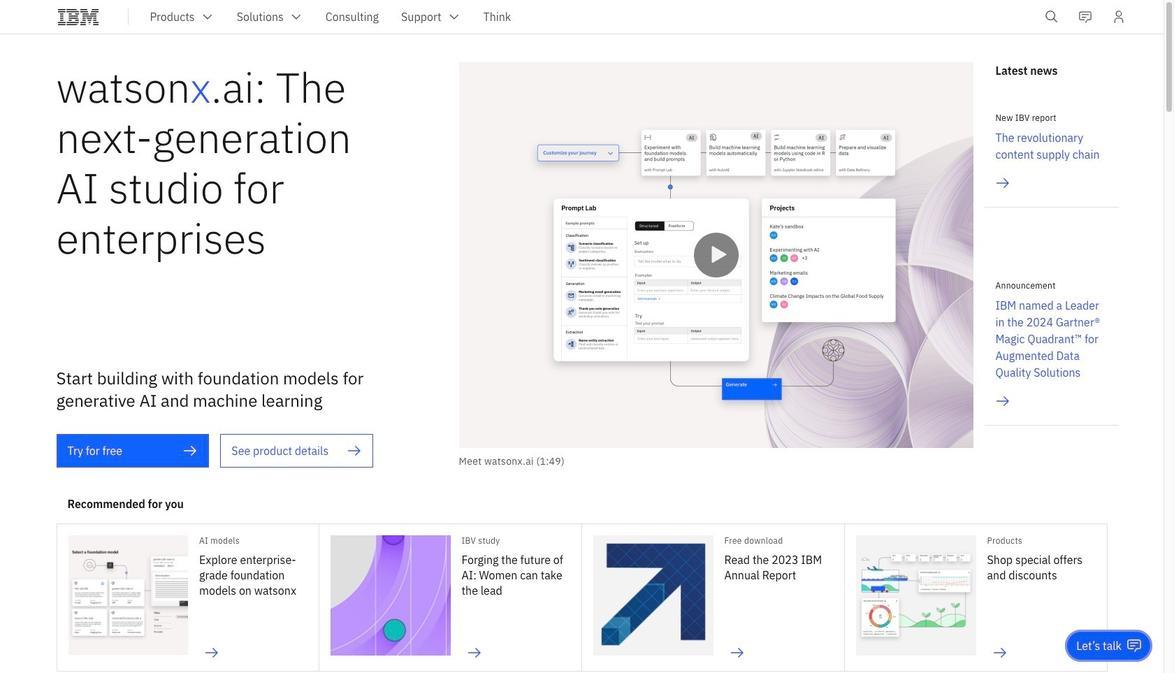 Task type: describe. For each thing, give the bounding box(es) containing it.
let's talk element
[[1077, 638, 1122, 653]]



